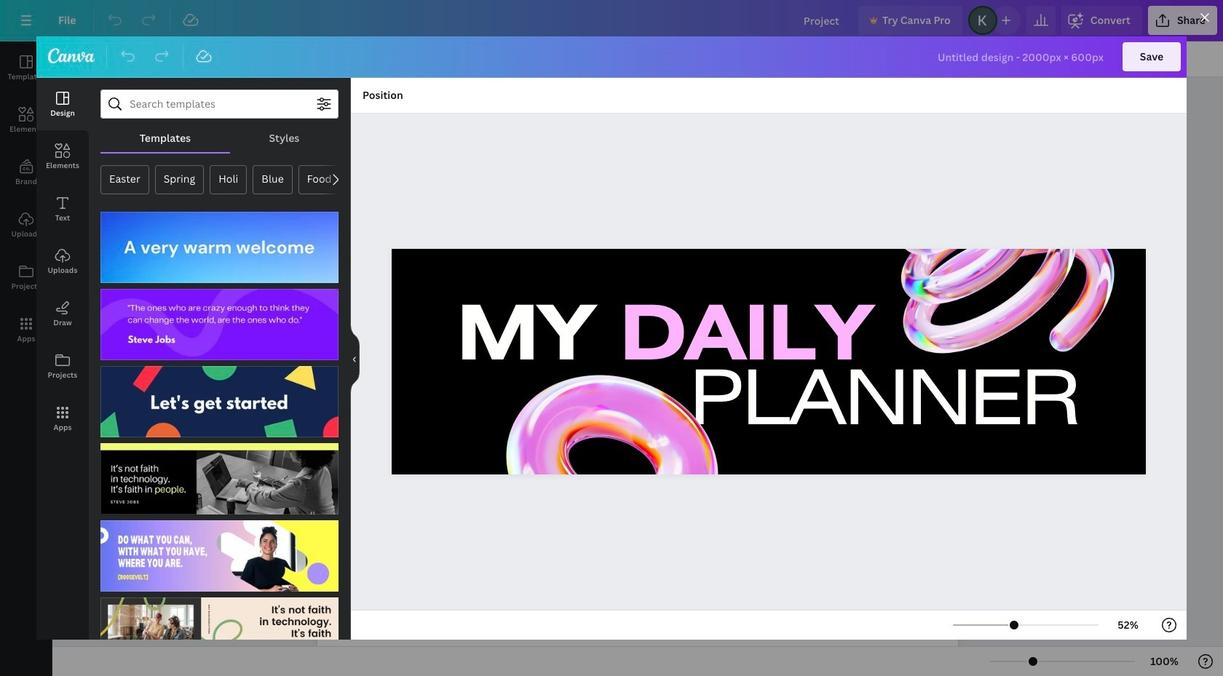 Task type: vqa. For each thing, say whether or not it's contained in the screenshot.
Design title text field
yes



Task type: locate. For each thing, give the bounding box(es) containing it.
None text field
[[318, 87, 959, 677]]

main menu bar
[[0, 0, 1224, 42]]

Design title text field
[[793, 6, 853, 35]]

side panel tab list
[[0, 42, 52, 356]]



